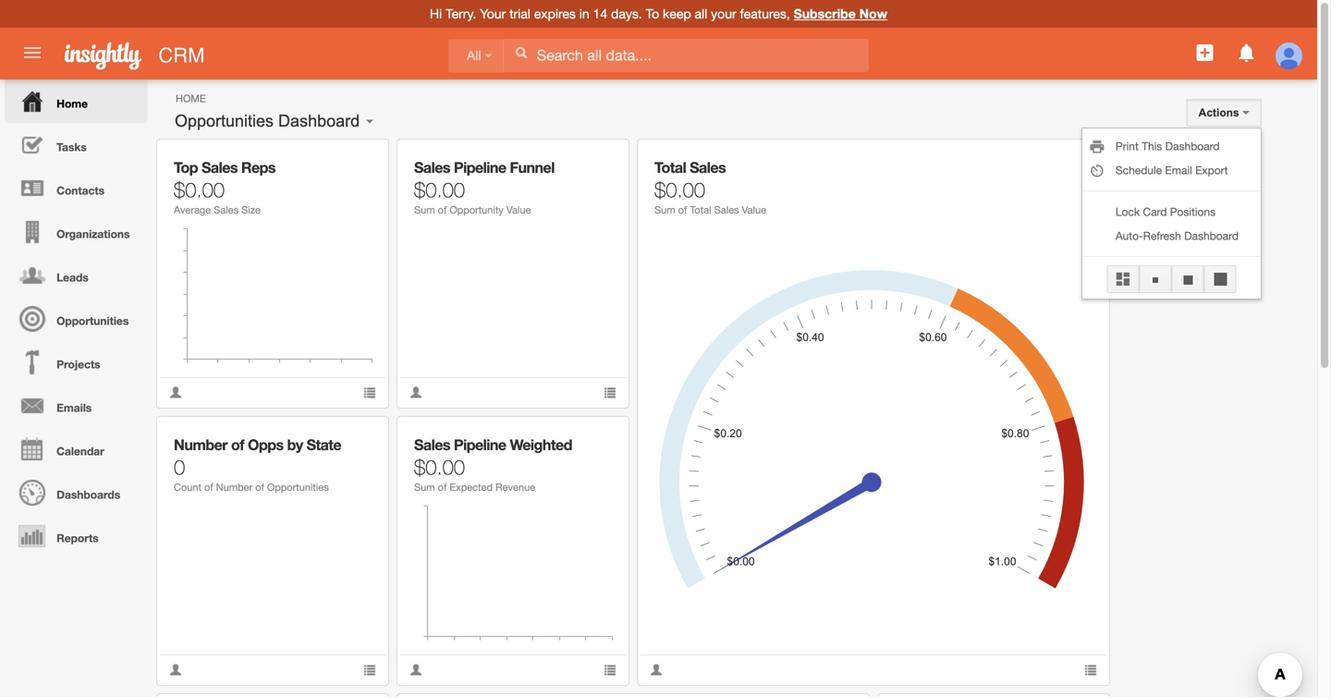 Task type: describe. For each thing, give the bounding box(es) containing it.
of inside sales pipeline weighted $0.00 sum of expected revenue
[[438, 481, 447, 493]]

opportunity
[[450, 204, 504, 216]]

this
[[1142, 140, 1163, 153]]

user image for $0.00
[[650, 664, 663, 676]]

1 horizontal spatial home
[[176, 92, 206, 104]]

print
[[1116, 140, 1139, 153]]

contacts
[[56, 184, 105, 197]]

revenue
[[496, 481, 535, 493]]

schedule
[[1116, 164, 1163, 177]]

now
[[860, 6, 888, 21]]

total sales link
[[655, 159, 726, 176]]

2 wrench image from the top
[[350, 430, 363, 443]]

crm
[[158, 43, 205, 67]]

dashboards
[[56, 488, 120, 501]]

opps
[[248, 436, 284, 454]]

dashboard for auto-refresh dashboard
[[1185, 229, 1239, 242]]

positions
[[1171, 205, 1216, 218]]

1 wrench image from the top
[[350, 153, 363, 166]]

list image
[[363, 386, 376, 399]]

of down number of opps by state link
[[255, 481, 264, 493]]

user image for weighted
[[410, 664, 423, 676]]

auto-
[[1116, 229, 1144, 242]]

user image for reps
[[169, 386, 182, 399]]

auto-refresh dashboard button
[[1083, 224, 1261, 248]]

all
[[695, 6, 708, 21]]

1 wrench image from the top
[[591, 153, 604, 166]]

sales pipeline weighted link
[[414, 436, 572, 454]]

calendar link
[[5, 427, 148, 471]]

1 vertical spatial number
[[216, 481, 253, 493]]

home link
[[5, 80, 148, 123]]

actions
[[1199, 106, 1243, 119]]

terry.
[[446, 6, 477, 21]]

emails
[[56, 401, 92, 414]]

sales pipeline weighted $0.00 sum of expected revenue
[[414, 436, 572, 493]]

value for $0.00
[[742, 204, 767, 216]]

top sales reps link
[[174, 159, 276, 176]]

14
[[593, 6, 608, 21]]

top sales reps $0.00 average sales size
[[174, 159, 276, 216]]

hi
[[430, 6, 442, 21]]

reports
[[56, 532, 99, 545]]

of inside the total sales $0.00 sum of total sales value
[[678, 204, 687, 216]]

schedule email export
[[1116, 164, 1228, 177]]

opportunities for opportunities dashboard
[[175, 111, 274, 130]]

trial
[[510, 6, 531, 21]]

emails link
[[5, 384, 148, 427]]

subscribe now link
[[794, 6, 888, 21]]

card
[[1143, 205, 1167, 218]]

expires
[[534, 6, 576, 21]]

tasks link
[[5, 123, 148, 166]]

dashboards link
[[5, 471, 148, 514]]

total sales $0.00 sum of total sales value
[[655, 159, 767, 216]]

leads
[[56, 271, 89, 284]]

contacts link
[[5, 166, 148, 210]]

opportunities dashboard
[[175, 111, 360, 130]]

actions button
[[1187, 99, 1262, 127]]

all link
[[449, 39, 504, 72]]

of inside sales pipeline funnel $0.00 sum of opportunity value
[[438, 204, 447, 216]]

card options image
[[1071, 153, 1084, 166]]

navigation containing home
[[0, 80, 148, 558]]

projects link
[[5, 340, 148, 384]]

tasks
[[56, 141, 87, 154]]

sum inside the total sales $0.00 sum of total sales value
[[655, 204, 676, 216]]

reports link
[[5, 514, 148, 558]]

count
[[174, 481, 202, 493]]



Task type: vqa. For each thing, say whether or not it's contained in the screenshot.
top Dashboard
yes



Task type: locate. For each thing, give the bounding box(es) containing it.
$0.00 inside the total sales $0.00 sum of total sales value
[[655, 178, 706, 202]]

opportunities up top sales reps link
[[175, 111, 274, 130]]

0 horizontal spatial value
[[507, 204, 531, 216]]

opportunities inside number of opps by state 0 count of number of opportunities
[[267, 481, 329, 493]]

0 horizontal spatial home
[[56, 97, 88, 110]]

1 vertical spatial pipeline
[[454, 436, 506, 454]]

0 vertical spatial opportunities
[[175, 111, 274, 130]]

pipeline
[[454, 159, 506, 176], [454, 436, 506, 454]]

organizations link
[[5, 210, 148, 253]]

value inside the total sales $0.00 sum of total sales value
[[742, 204, 767, 216]]

$0.00 up expected
[[414, 455, 465, 479]]

in
[[580, 6, 590, 21]]

0 vertical spatial wrench image
[[591, 153, 604, 166]]

pipeline inside sales pipeline weighted $0.00 sum of expected revenue
[[454, 436, 506, 454]]

value
[[507, 204, 531, 216], [742, 204, 767, 216]]

$0.00 inside top sales reps $0.00 average sales size
[[174, 178, 225, 202]]

sum for sales pipeline funnel
[[414, 204, 435, 216]]

0 vertical spatial total
[[655, 159, 686, 176]]

funnel
[[510, 159, 555, 176]]

pipeline up opportunity
[[454, 159, 506, 176]]

user image
[[169, 386, 182, 399], [410, 386, 423, 399], [169, 664, 182, 676], [410, 664, 423, 676], [650, 664, 663, 676]]

schedule email export link
[[1083, 158, 1261, 182]]

lock
[[1116, 205, 1140, 218]]

number of opps by state 0 count of number of opportunities
[[174, 436, 341, 493]]

leads link
[[5, 253, 148, 297]]

2 wrench image from the top
[[591, 430, 604, 443]]

1 value from the left
[[507, 204, 531, 216]]

home inside navigation
[[56, 97, 88, 110]]

opportunities for opportunities
[[56, 314, 129, 327]]

number up 0
[[174, 436, 228, 454]]

pipeline for funnel
[[454, 159, 506, 176]]

2 value from the left
[[742, 204, 767, 216]]

calendar
[[56, 445, 104, 458]]

$0.00 up opportunity
[[414, 178, 465, 202]]

list image
[[604, 386, 617, 399], [363, 664, 376, 676], [604, 664, 617, 676], [1085, 664, 1098, 676]]

sum for sales pipeline weighted
[[414, 481, 435, 493]]

0 horizontal spatial total
[[655, 159, 686, 176]]

your
[[480, 6, 506, 21]]

1 vertical spatial dashboard
[[1166, 140, 1220, 153]]

size
[[241, 204, 261, 216]]

expected
[[450, 481, 493, 493]]

$0.00 for top sales reps
[[174, 178, 225, 202]]

navigation
[[0, 80, 148, 558]]

wrench image
[[591, 153, 604, 166], [591, 430, 604, 443]]

sales inside sales pipeline weighted $0.00 sum of expected revenue
[[414, 436, 450, 454]]

projects
[[56, 358, 100, 371]]

1 horizontal spatial total
[[690, 204, 712, 216]]

$0.00 up average
[[174, 178, 225, 202]]

1 pipeline from the top
[[454, 159, 506, 176]]

all
[[467, 48, 481, 63]]

2 vertical spatial dashboard
[[1185, 229, 1239, 242]]

sum left opportunity
[[414, 204, 435, 216]]

reps
[[241, 159, 276, 176]]

wrench image
[[350, 153, 363, 166], [350, 430, 363, 443]]

1 vertical spatial opportunities
[[56, 314, 129, 327]]

weighted
[[510, 436, 572, 454]]

hi terry. your trial expires in 14 days. to keep all your features, subscribe now
[[430, 6, 888, 21]]

days.
[[611, 6, 642, 21]]

$0.00 down the total sales link
[[655, 178, 706, 202]]

opportunities dashboard button
[[168, 107, 366, 135]]

opportunities inside navigation
[[56, 314, 129, 327]]

of
[[438, 204, 447, 216], [678, 204, 687, 216], [231, 436, 244, 454], [204, 481, 213, 493], [255, 481, 264, 493], [438, 481, 447, 493]]

$0.00
[[174, 178, 225, 202], [414, 178, 465, 202], [655, 178, 706, 202], [414, 455, 465, 479]]

0 vertical spatial wrench image
[[350, 153, 363, 166]]

pipeline up expected
[[454, 436, 506, 454]]

by
[[287, 436, 303, 454]]

$0.00 inside sales pipeline funnel $0.00 sum of opportunity value
[[414, 178, 465, 202]]

1 vertical spatial total
[[690, 204, 712, 216]]

$0.00 inside sales pipeline weighted $0.00 sum of expected revenue
[[414, 455, 465, 479]]

state
[[307, 436, 341, 454]]

of left expected
[[438, 481, 447, 493]]

home up tasks link
[[56, 97, 88, 110]]

$0.00 for sales pipeline funnel
[[414, 178, 465, 202]]

Search all data.... text field
[[505, 39, 869, 72]]

lock card positions button
[[1083, 200, 1261, 224]]

sum left expected
[[414, 481, 435, 493]]

organizations
[[56, 227, 130, 240]]

dashboard
[[278, 111, 360, 130], [1166, 140, 1220, 153], [1185, 229, 1239, 242]]

white image
[[515, 46, 528, 59]]

number right count
[[216, 481, 253, 493]]

value inside sales pipeline funnel $0.00 sum of opportunity value
[[507, 204, 531, 216]]

sales inside sales pipeline funnel $0.00 sum of opportunity value
[[414, 159, 450, 176]]

sum inside sales pipeline funnel $0.00 sum of opportunity value
[[414, 204, 435, 216]]

sales pipeline funnel $0.00 sum of opportunity value
[[414, 159, 555, 216]]

0 vertical spatial pipeline
[[454, 159, 506, 176]]

notifications image
[[1236, 42, 1258, 64]]

auto-refresh dashboard
[[1116, 229, 1239, 242]]

to
[[646, 6, 659, 21]]

pipeline inside sales pipeline funnel $0.00 sum of opportunity value
[[454, 159, 506, 176]]

top
[[174, 159, 198, 176]]

export
[[1196, 164, 1228, 177]]

sum inside sales pipeline weighted $0.00 sum of expected revenue
[[414, 481, 435, 493]]

opportunities
[[175, 111, 274, 130], [56, 314, 129, 327], [267, 481, 329, 493]]

0
[[174, 455, 185, 479]]

of down the total sales link
[[678, 204, 687, 216]]

value for funnel
[[507, 204, 531, 216]]

number
[[174, 436, 228, 454], [216, 481, 253, 493]]

total
[[655, 159, 686, 176], [690, 204, 712, 216]]

home
[[176, 92, 206, 104], [56, 97, 88, 110]]

1 horizontal spatial value
[[742, 204, 767, 216]]

pipeline for weighted
[[454, 436, 506, 454]]

of left opps
[[231, 436, 244, 454]]

opportunities link
[[5, 297, 148, 340]]

0 vertical spatial dashboard
[[278, 111, 360, 130]]

dashboard inside button
[[278, 111, 360, 130]]

sales pipeline funnel link
[[414, 159, 555, 176]]

2 vertical spatial opportunities
[[267, 481, 329, 493]]

opportunities inside button
[[175, 111, 274, 130]]

0 vertical spatial number
[[174, 436, 228, 454]]

home down crm
[[176, 92, 206, 104]]

email
[[1166, 164, 1193, 177]]

features,
[[740, 6, 790, 21]]

lock card positions
[[1116, 205, 1216, 218]]

average
[[174, 204, 211, 216]]

wrench image right funnel
[[591, 153, 604, 166]]

sum
[[414, 204, 435, 216], [655, 204, 676, 216], [414, 481, 435, 493]]

of right count
[[204, 481, 213, 493]]

opportunities down by
[[267, 481, 329, 493]]

number of opps by state link
[[174, 436, 341, 454]]

keep
[[663, 6, 691, 21]]

wrench image right weighted at the left
[[591, 430, 604, 443]]

sum down the total sales link
[[655, 204, 676, 216]]

1 vertical spatial wrench image
[[350, 430, 363, 443]]

print this dashboard
[[1116, 140, 1220, 153]]

opportunities up projects link
[[56, 314, 129, 327]]

sales
[[202, 159, 238, 176], [414, 159, 450, 176], [690, 159, 726, 176], [214, 204, 239, 216], [714, 204, 739, 216], [414, 436, 450, 454]]

$0.00 for sales pipeline weighted
[[414, 455, 465, 479]]

2 pipeline from the top
[[454, 436, 506, 454]]

your
[[711, 6, 737, 21]]

refresh
[[1144, 229, 1182, 242]]

subscribe
[[794, 6, 856, 21]]

dashboard inside button
[[1185, 229, 1239, 242]]

1 vertical spatial wrench image
[[591, 430, 604, 443]]

of left opportunity
[[438, 204, 447, 216]]

print this dashboard link
[[1083, 134, 1261, 158]]

dashboard for print this dashboard
[[1166, 140, 1220, 153]]



